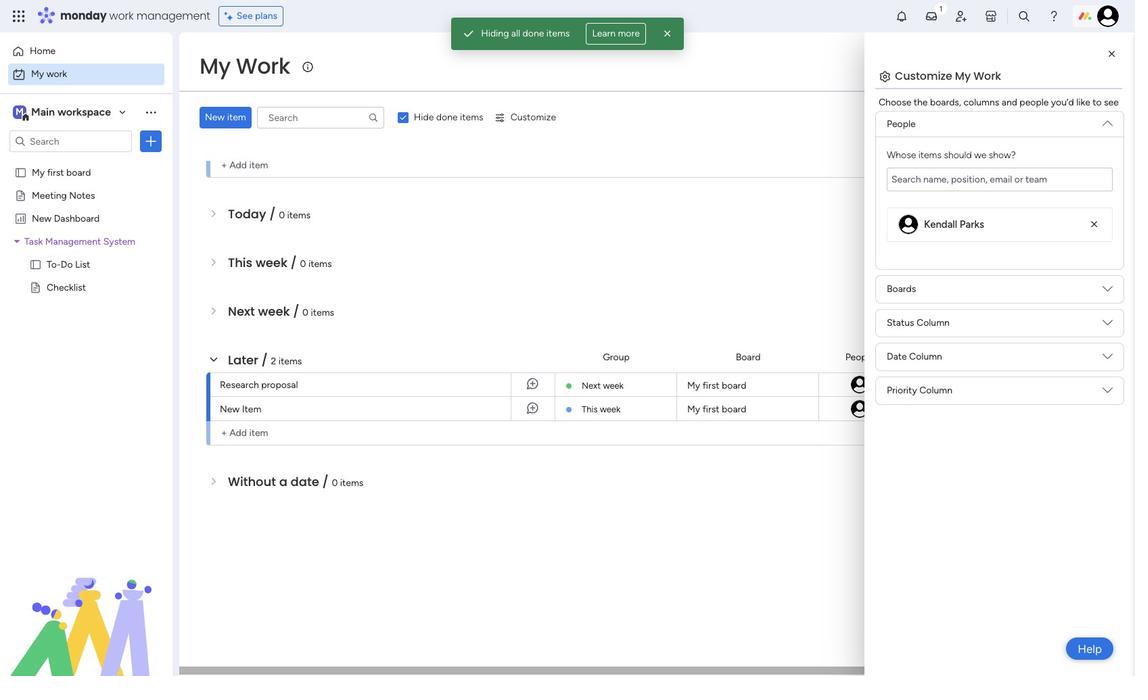 Task type: describe. For each thing, give the bounding box(es) containing it.
kendall parks link
[[925, 219, 985, 231]]

my work
[[200, 51, 290, 81]]

help button
[[1067, 638, 1114, 661]]

and
[[1002, 97, 1018, 108]]

2 it from the top
[[1065, 403, 1071, 415]]

item
[[242, 404, 262, 416]]

1 + add item from the top
[[221, 160, 268, 171]]

new for new item
[[205, 112, 225, 123]]

30
[[951, 404, 962, 414]]

items inside today / 0 items
[[287, 210, 311, 221]]

the
[[914, 97, 928, 108]]

alert containing hiding all done items
[[452, 18, 684, 50]]

next for next week
[[582, 381, 601, 391]]

dapulse dropdown down arrow image for people
[[1103, 113, 1114, 128]]

item down overdue
[[249, 160, 268, 171]]

column for status column
[[917, 317, 950, 329]]

a
[[279, 474, 288, 491]]

2 vertical spatial kendall parks image
[[850, 375, 870, 395]]

main
[[31, 106, 55, 118]]

priority
[[887, 385, 918, 397]]

1 vertical spatial first
[[703, 380, 720, 392]]

workspace selection element
[[13, 104, 113, 122]]

boards,
[[931, 97, 962, 108]]

items right all at the left top of page
[[547, 28, 570, 39]]

my work
[[31, 68, 67, 80]]

public dashboard image
[[14, 212, 27, 225]]

choose
[[879, 97, 912, 108]]

status for status
[[1029, 108, 1057, 119]]

dapulse dropdown down arrow image for status column
[[1103, 318, 1114, 333]]

2 add from the top
[[230, 428, 247, 439]]

6
[[954, 136, 959, 147]]

item down "item"
[[249, 428, 268, 439]]

1 my first board link from the top
[[686, 374, 811, 397]]

whose
[[887, 150, 917, 161]]

system
[[103, 236, 135, 247]]

people up kendall parks icon
[[846, 352, 875, 363]]

2 working from the top
[[1015, 403, 1050, 415]]

customize for customize my work
[[896, 68, 953, 84]]

main workspace
[[31, 106, 111, 118]]

column for date column
[[910, 351, 943, 363]]

see plans
[[237, 10, 278, 22]]

group
[[603, 352, 630, 363]]

proposal
[[261, 380, 298, 391]]

next week / 0 items
[[228, 303, 334, 320]]

parks
[[960, 219, 985, 231]]

date up mar 6
[[938, 108, 958, 119]]

choose the boards, columns and people you'd like to see
[[879, 97, 1120, 108]]

public board image for meeting
[[14, 189, 27, 202]]

/ right date at the left
[[323, 474, 329, 491]]

week for next week
[[603, 381, 624, 391]]

close image
[[661, 27, 675, 41]]

see
[[1105, 97, 1120, 108]]

dapulse dropdown down arrow image for priority column
[[1103, 386, 1114, 401]]

1
[[293, 112, 297, 124]]

monday marketplace image
[[985, 9, 998, 23]]

people
[[1020, 97, 1050, 108]]

later
[[228, 352, 259, 369]]

week for next week / 0 items
[[258, 303, 290, 320]]

later / 2 items
[[228, 352, 302, 369]]

0 vertical spatial done
[[523, 28, 545, 39]]

dashboard
[[54, 213, 100, 224]]

options image
[[144, 135, 158, 148]]

home option
[[8, 41, 164, 62]]

monday
[[60, 8, 107, 24]]

0 horizontal spatial work
[[236, 51, 290, 81]]

should
[[945, 150, 973, 161]]

all
[[512, 28, 521, 39]]

hide done items
[[414, 112, 484, 123]]

this week
[[582, 405, 621, 415]]

caret down image
[[14, 237, 20, 246]]

items right hide
[[460, 112, 484, 123]]

list
[[75, 259, 90, 270]]

/ right today
[[270, 206, 276, 223]]

my work link
[[8, 64, 164, 85]]

date column
[[887, 351, 943, 363]]

see
[[237, 10, 253, 22]]

today
[[228, 206, 266, 223]]

week for this week / 0 items
[[256, 255, 288, 271]]

update feed image
[[925, 9, 939, 23]]

to-do list
[[47, 259, 90, 270]]

workspace
[[57, 106, 111, 118]]

people up v2 overdue deadline 'icon'
[[887, 118, 916, 130]]

items down mar 6
[[919, 150, 942, 161]]

hiding all done items
[[481, 28, 570, 39]]

columns
[[964, 97, 1000, 108]]

my inside the my work option
[[31, 68, 44, 80]]

09:00
[[954, 380, 978, 390]]

1 working from the top
[[1015, 135, 1050, 147]]

overdue
[[228, 108, 281, 125]]

mar for mar 30
[[934, 404, 949, 414]]

1 image
[[936, 1, 948, 16]]

do
[[61, 259, 73, 270]]

2 vertical spatial first
[[703, 404, 720, 416]]

research proposal
[[220, 380, 298, 391]]

2
[[271, 356, 276, 368]]

2 working on it from the top
[[1015, 403, 1071, 415]]

main content containing overdue /
[[179, 32, 1136, 677]]

list box containing my first board
[[0, 158, 173, 482]]

2 + add item from the top
[[221, 428, 268, 439]]

0 inside today / 0 items
[[279, 210, 285, 221]]

Filter dashboard by text search field
[[257, 107, 384, 129]]

next for next week / 0 items
[[228, 303, 255, 320]]

overdue / 1 item
[[228, 108, 318, 125]]

you'd
[[1052, 97, 1075, 108]]

monday work management
[[60, 8, 210, 24]]

1 working on it from the top
[[1015, 135, 1071, 147]]

status column
[[887, 317, 950, 329]]

2 vertical spatial public board image
[[29, 281, 42, 294]]

dapulse dropdown down arrow image for boards
[[1103, 284, 1114, 299]]

search image
[[368, 112, 379, 123]]

task
[[24, 236, 43, 247]]

checklist
[[47, 282, 86, 293]]

date
[[291, 474, 319, 491]]

week for this week
[[600, 405, 621, 415]]

kendall parks
[[925, 219, 985, 231]]

meeting notes
[[32, 190, 95, 201]]

Search name, position, email or team text field
[[887, 168, 1114, 192]]

Search in workspace field
[[28, 134, 113, 149]]

mar 30
[[934, 404, 962, 414]]

search everything image
[[1018, 9, 1032, 23]]



Task type: locate. For each thing, give the bounding box(es) containing it.
mar left 6 at the top right
[[937, 136, 952, 147]]

kendall parks image up kendall parks icon
[[850, 375, 870, 395]]

0 inside next week / 0 items
[[303, 307, 309, 319]]

item inside button
[[227, 112, 246, 123]]

board
[[66, 167, 91, 178], [722, 380, 747, 392], [722, 404, 747, 416]]

items right '2'
[[279, 356, 302, 368]]

today / 0 items
[[228, 206, 311, 223]]

1 vertical spatial my first board
[[688, 380, 747, 392]]

1 vertical spatial my first board link
[[686, 397, 811, 421]]

0 inside without a date / 0 items
[[332, 478, 338, 489]]

to
[[1093, 97, 1102, 108]]

customize button
[[489, 107, 562, 129]]

like
[[1077, 97, 1091, 108]]

workspace options image
[[144, 105, 158, 119]]

1 vertical spatial it
[[1065, 403, 1071, 415]]

board inside list box
[[66, 167, 91, 178]]

dapulse dropdown down arrow image
[[1103, 284, 1114, 299], [1103, 386, 1114, 401]]

1 vertical spatial done
[[437, 112, 458, 123]]

items down this week / 0 items
[[311, 307, 334, 319]]

learn
[[593, 28, 616, 39]]

whose items should we show?
[[887, 150, 1017, 161]]

lottie animation image
[[0, 540, 173, 677]]

customize inside button
[[511, 112, 557, 123]]

option
[[0, 160, 173, 163]]

items up this week / 0 items
[[287, 210, 311, 221]]

1 prio from the top
[[1123, 108, 1136, 119]]

0 vertical spatial it
[[1065, 135, 1071, 147]]

add down new item
[[230, 428, 247, 439]]

research
[[220, 380, 259, 391]]

meeting
[[32, 190, 67, 201]]

1 vertical spatial next
[[582, 381, 601, 391]]

0 down this week / 0 items
[[303, 307, 309, 319]]

work up columns
[[974, 68, 1002, 84]]

2 vertical spatial dapulse dropdown down arrow image
[[1103, 352, 1114, 367]]

new for new item
[[220, 404, 240, 416]]

0 vertical spatial + add item
[[221, 160, 268, 171]]

new inside list box
[[32, 213, 52, 224]]

0 vertical spatial my first board
[[32, 167, 91, 178]]

+ down new item
[[221, 428, 227, 439]]

new right public dashboard image
[[32, 213, 52, 224]]

week
[[256, 255, 288, 271], [258, 303, 290, 320], [603, 381, 624, 391], [600, 405, 621, 415]]

1 vertical spatial prio
[[1123, 352, 1136, 363]]

0 vertical spatial this
[[228, 255, 253, 271]]

2 vertical spatial column
[[920, 385, 953, 397]]

my work option
[[8, 64, 164, 85]]

hiding
[[481, 28, 509, 39]]

2 vertical spatial my first board
[[688, 404, 747, 416]]

my first board inside list box
[[32, 167, 91, 178]]

column up mar 30
[[920, 385, 953, 397]]

2 dapulse dropdown down arrow image from the top
[[1103, 318, 1114, 333]]

date up 23,
[[938, 352, 958, 363]]

add down new item button
[[230, 160, 247, 171]]

lottie animation element
[[0, 540, 173, 677]]

/ up next week / 0 items
[[291, 255, 297, 271]]

column up priority column
[[910, 351, 943, 363]]

home link
[[8, 41, 164, 62]]

this for this week / 0 items
[[228, 255, 253, 271]]

0 vertical spatial add
[[230, 160, 247, 171]]

items inside without a date / 0 items
[[340, 478, 364, 489]]

1 vertical spatial dapulse dropdown down arrow image
[[1103, 386, 1114, 401]]

items inside later / 2 items
[[279, 356, 302, 368]]

invite members image
[[955, 9, 969, 23]]

1 vertical spatial column
[[910, 351, 943, 363]]

public board image down public board icon
[[14, 189, 27, 202]]

1 horizontal spatial customize
[[896, 68, 953, 84]]

mar for mar 23, 09:00 am
[[923, 380, 938, 390]]

new item
[[205, 112, 246, 123]]

0 inside this week / 0 items
[[300, 259, 306, 270]]

0 right date at the left
[[332, 478, 338, 489]]

kendall parks image right help image
[[1098, 5, 1120, 27]]

1 vertical spatial this
[[582, 405, 598, 415]]

1 vertical spatial working
[[1015, 403, 1050, 415]]

0 vertical spatial column
[[917, 317, 950, 329]]

1 vertical spatial new
[[32, 213, 52, 224]]

items
[[547, 28, 570, 39], [460, 112, 484, 123], [919, 150, 942, 161], [287, 210, 311, 221], [309, 259, 332, 270], [311, 307, 334, 319], [279, 356, 302, 368], [340, 478, 364, 489]]

task management system
[[24, 236, 135, 247]]

1 vertical spatial add
[[230, 428, 247, 439]]

dapulse dropdown down arrow image for date column
[[1103, 352, 1114, 367]]

next up later
[[228, 303, 255, 320]]

my first board link
[[686, 374, 811, 397], [686, 397, 811, 421]]

1 vertical spatial public board image
[[29, 258, 42, 271]]

mar for mar 6
[[937, 136, 952, 147]]

alert
[[452, 18, 684, 50]]

this down next week
[[582, 405, 598, 415]]

public board image
[[14, 166, 27, 179]]

without a date / 0 items
[[228, 474, 364, 491]]

2 vertical spatial board
[[722, 404, 747, 416]]

done right all at the left top of page
[[523, 28, 545, 39]]

my
[[200, 51, 231, 81], [31, 68, 44, 80], [956, 68, 971, 84], [32, 167, 45, 178], [688, 380, 701, 392], [688, 404, 701, 416]]

0 horizontal spatial done
[[437, 112, 458, 123]]

1 add from the top
[[230, 160, 247, 171]]

customize my work
[[896, 68, 1002, 84]]

2 on from the top
[[1052, 403, 1063, 415]]

prio for overdue /
[[1123, 108, 1136, 119]]

1 vertical spatial on
[[1052, 403, 1063, 415]]

0 vertical spatial on
[[1052, 135, 1063, 147]]

show?
[[990, 150, 1017, 161]]

new
[[205, 112, 225, 123], [32, 213, 52, 224], [220, 404, 240, 416]]

kendall parks image
[[1098, 5, 1120, 27], [899, 215, 919, 235], [850, 375, 870, 395]]

1 horizontal spatial this
[[582, 405, 598, 415]]

work inside main content
[[974, 68, 1002, 84]]

2 my first board link from the top
[[686, 397, 811, 421]]

new inside button
[[205, 112, 225, 123]]

1 vertical spatial status
[[887, 317, 915, 329]]

customize for customize
[[511, 112, 557, 123]]

1 vertical spatial +
[[221, 428, 227, 439]]

0 vertical spatial new
[[205, 112, 225, 123]]

we
[[975, 150, 987, 161]]

new left "item"
[[220, 404, 240, 416]]

0 vertical spatial working on it
[[1015, 135, 1071, 147]]

board
[[736, 352, 761, 363]]

priority column
[[887, 385, 953, 397]]

v2 overdue deadline image
[[906, 135, 917, 148]]

mar 6
[[937, 136, 959, 147]]

next week
[[582, 381, 624, 391]]

date up the "priority"
[[887, 351, 908, 363]]

dapulse dropdown down arrow image
[[1103, 113, 1114, 128], [1103, 318, 1114, 333], [1103, 352, 1114, 367]]

help
[[1078, 643, 1103, 656]]

column
[[917, 317, 950, 329], [910, 351, 943, 363], [920, 385, 953, 397]]

select product image
[[12, 9, 26, 23]]

1 on from the top
[[1052, 135, 1063, 147]]

without
[[228, 474, 276, 491]]

working
[[1015, 135, 1050, 147], [1015, 403, 1050, 415]]

/
[[284, 108, 290, 125], [270, 206, 276, 223], [291, 255, 297, 271], [293, 303, 299, 320], [262, 352, 268, 369], [323, 474, 329, 491]]

23,
[[940, 380, 952, 390]]

items inside this week / 0 items
[[309, 259, 332, 270]]

0 vertical spatial work
[[109, 8, 134, 24]]

0 vertical spatial board
[[66, 167, 91, 178]]

week up this week
[[603, 381, 624, 391]]

people left choose
[[846, 108, 875, 119]]

2 dapulse dropdown down arrow image from the top
[[1103, 386, 1114, 401]]

1 horizontal spatial done
[[523, 28, 545, 39]]

1 vertical spatial board
[[722, 380, 747, 392]]

kendall
[[925, 219, 958, 231]]

done
[[523, 28, 545, 39], [437, 112, 458, 123]]

to-
[[47, 259, 61, 270]]

0 horizontal spatial next
[[228, 303, 255, 320]]

work right monday
[[109, 8, 134, 24]]

see plans button
[[218, 6, 284, 26]]

1 horizontal spatial next
[[582, 381, 601, 391]]

2 horizontal spatial kendall parks image
[[1098, 5, 1120, 27]]

item down my work
[[227, 112, 246, 123]]

m
[[16, 106, 24, 118]]

plans
[[255, 10, 278, 22]]

0 horizontal spatial customize
[[511, 112, 557, 123]]

3 dapulse dropdown down arrow image from the top
[[1103, 352, 1114, 367]]

status down the "boards"
[[887, 317, 915, 329]]

0 vertical spatial mar
[[937, 136, 952, 147]]

boards
[[887, 284, 917, 295]]

1 horizontal spatial status
[[1029, 108, 1057, 119]]

0 vertical spatial status
[[1029, 108, 1057, 119]]

my inside list box
[[32, 167, 45, 178]]

0 horizontal spatial this
[[228, 255, 253, 271]]

+ add item up today
[[221, 160, 268, 171]]

1 vertical spatial customize
[[511, 112, 557, 123]]

my first board
[[32, 167, 91, 178], [688, 380, 747, 392], [688, 404, 747, 416]]

1 vertical spatial working on it
[[1015, 403, 1071, 415]]

this
[[228, 255, 253, 271], [582, 405, 598, 415]]

first
[[47, 167, 64, 178], [703, 380, 720, 392], [703, 404, 720, 416]]

None text field
[[887, 168, 1114, 192]]

list box
[[0, 158, 173, 482]]

week down today / 0 items
[[256, 255, 288, 271]]

column up date column
[[917, 317, 950, 329]]

2 prio from the top
[[1123, 352, 1136, 363]]

notifications image
[[896, 9, 909, 23]]

mar
[[937, 136, 952, 147], [923, 380, 938, 390], [934, 404, 949, 414]]

1 vertical spatial dapulse dropdown down arrow image
[[1103, 318, 1114, 333]]

/ left 1
[[284, 108, 290, 125]]

kendall parks image
[[850, 399, 870, 419]]

management
[[137, 8, 210, 24]]

main content
[[179, 32, 1136, 677]]

0 horizontal spatial kendall parks image
[[850, 375, 870, 395]]

0 vertical spatial public board image
[[14, 189, 27, 202]]

1 vertical spatial work
[[46, 68, 67, 80]]

/ left '2'
[[262, 352, 268, 369]]

items up next week / 0 items
[[309, 259, 332, 270]]

0 vertical spatial dapulse dropdown down arrow image
[[1103, 113, 1114, 128]]

status for status column
[[887, 317, 915, 329]]

0 vertical spatial first
[[47, 167, 64, 178]]

items inside next week / 0 items
[[311, 307, 334, 319]]

0 vertical spatial my first board link
[[686, 374, 811, 397]]

0 up next week / 0 items
[[300, 259, 306, 270]]

0 horizontal spatial work
[[46, 68, 67, 80]]

learn more button
[[586, 23, 646, 45]]

0 right today
[[279, 210, 285, 221]]

this for this week
[[582, 405, 598, 415]]

kendall parks image left kendall
[[899, 215, 919, 235]]

1 vertical spatial mar
[[923, 380, 938, 390]]

public board image for to-
[[29, 258, 42, 271]]

/ down this week / 0 items
[[293, 303, 299, 320]]

2 vertical spatial mar
[[934, 404, 949, 414]]

learn more
[[593, 28, 640, 39]]

new item button
[[200, 107, 252, 129]]

0 horizontal spatial status
[[887, 317, 915, 329]]

prio
[[1123, 108, 1136, 119], [1123, 352, 1136, 363]]

this down today
[[228, 255, 253, 271]]

+ add item down new item
[[221, 428, 268, 439]]

next up this week
[[582, 381, 601, 391]]

home
[[30, 45, 56, 57]]

date
[[938, 108, 958, 119], [887, 351, 908, 363], [938, 352, 958, 363]]

+ add item
[[221, 160, 268, 171], [221, 428, 268, 439]]

1 horizontal spatial work
[[109, 8, 134, 24]]

2 vertical spatial new
[[220, 404, 240, 416]]

status right and
[[1029, 108, 1057, 119]]

mar 23, 09:00 am
[[923, 380, 994, 390]]

1 it from the top
[[1065, 135, 1071, 147]]

next
[[228, 303, 255, 320], [582, 381, 601, 391]]

work for my
[[46, 68, 67, 80]]

None search field
[[257, 107, 384, 129]]

first inside list box
[[47, 167, 64, 178]]

new left overdue
[[205, 112, 225, 123]]

work
[[109, 8, 134, 24], [46, 68, 67, 80]]

hide
[[414, 112, 434, 123]]

1 vertical spatial + add item
[[221, 428, 268, 439]]

+
[[221, 160, 227, 171], [221, 428, 227, 439]]

work down "plans"
[[236, 51, 290, 81]]

0 vertical spatial working
[[1015, 135, 1050, 147]]

notes
[[69, 190, 95, 201]]

new for new dashboard
[[32, 213, 52, 224]]

1 dapulse dropdown down arrow image from the top
[[1103, 113, 1114, 128]]

0 vertical spatial dapulse dropdown down arrow image
[[1103, 284, 1114, 299]]

+ down new item button
[[221, 160, 227, 171]]

on
[[1052, 135, 1063, 147], [1052, 403, 1063, 415]]

2 + from the top
[[221, 428, 227, 439]]

mar left 23,
[[923, 380, 938, 390]]

more
[[618, 28, 640, 39]]

1 horizontal spatial work
[[974, 68, 1002, 84]]

done right hide
[[437, 112, 458, 123]]

week down this week / 0 items
[[258, 303, 290, 320]]

management
[[45, 236, 101, 247]]

0 vertical spatial next
[[228, 303, 255, 320]]

1 + from the top
[[221, 160, 227, 171]]

this week / 0 items
[[228, 255, 332, 271]]

week down next week
[[600, 405, 621, 415]]

items right date at the left
[[340, 478, 364, 489]]

mar left 30 in the bottom of the page
[[934, 404, 949, 414]]

new dashboard
[[32, 213, 100, 224]]

public board image left checklist
[[29, 281, 42, 294]]

0 vertical spatial prio
[[1123, 108, 1136, 119]]

help image
[[1048, 9, 1061, 23]]

item inside the overdue / 1 item
[[299, 112, 318, 124]]

work inside option
[[46, 68, 67, 80]]

workspace image
[[13, 105, 26, 120]]

new item
[[220, 404, 262, 416]]

prio for later /
[[1123, 352, 1136, 363]]

work for monday
[[109, 8, 134, 24]]

0 vertical spatial +
[[221, 160, 227, 171]]

public board image left to-
[[29, 258, 42, 271]]

public board image
[[14, 189, 27, 202], [29, 258, 42, 271], [29, 281, 42, 294]]

status
[[1029, 108, 1057, 119], [887, 317, 915, 329]]

1 dapulse dropdown down arrow image from the top
[[1103, 284, 1114, 299]]

am
[[981, 380, 994, 390]]

0 vertical spatial customize
[[896, 68, 953, 84]]

item right 1
[[299, 112, 318, 124]]

0
[[279, 210, 285, 221], [300, 259, 306, 270], [303, 307, 309, 319], [332, 478, 338, 489]]

work down the home
[[46, 68, 67, 80]]

1 vertical spatial kendall parks image
[[899, 215, 919, 235]]

1 horizontal spatial kendall parks image
[[899, 215, 919, 235]]

0 vertical spatial kendall parks image
[[1098, 5, 1120, 27]]

column for priority column
[[920, 385, 953, 397]]



Task type: vqa. For each thing, say whether or not it's contained in the screenshot.
the top Options 'icon'
no



